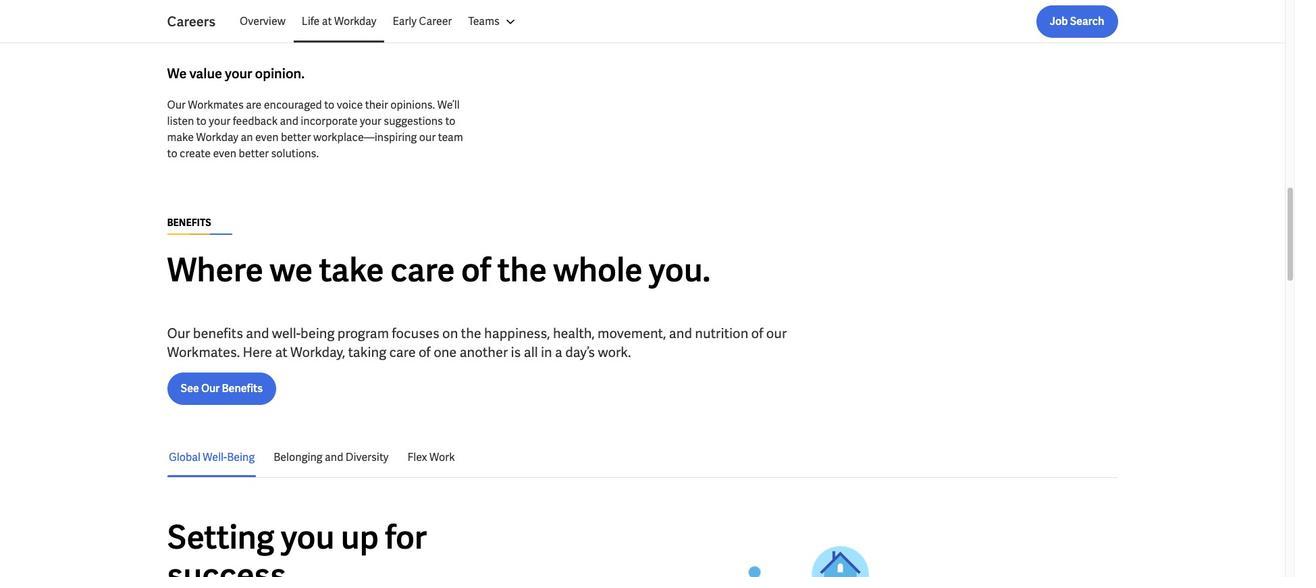 Task type: describe. For each thing, give the bounding box(es) containing it.
opinion.
[[255, 65, 305, 83]]

create
[[180, 146, 211, 161]]

are
[[246, 98, 262, 112]]

team
[[438, 130, 463, 144]]

being
[[227, 450, 254, 464]]

life at workday link
[[294, 5, 385, 38]]

voice
[[337, 98, 363, 112]]

early
[[393, 14, 417, 28]]

flex
[[407, 450, 427, 464]]

'' image
[[572, 519, 1118, 578]]

job search link
[[1037, 5, 1118, 38]]

workday,
[[290, 344, 345, 361]]

overview link
[[232, 5, 294, 38]]

benefits
[[222, 381, 263, 396]]

on
[[442, 325, 458, 342]]

and left nutrition
[[669, 325, 692, 342]]

belonging and diversity
[[273, 450, 388, 464]]

all
[[524, 344, 538, 361]]

early career link
[[385, 5, 460, 38]]

see
[[181, 381, 199, 396]]

you
[[281, 517, 335, 558]]

an
[[241, 130, 253, 144]]

belonging
[[273, 450, 322, 464]]

movement,
[[598, 325, 666, 342]]

global
[[169, 450, 200, 464]]

workmates
[[188, 98, 244, 112]]

benefits
[[167, 217, 211, 229]]

take
[[319, 249, 384, 291]]

nutrition
[[695, 325, 749, 342]]

teams
[[468, 14, 500, 28]]

your up workplace—inspiring
[[360, 114, 382, 128]]

solutions.
[[271, 146, 319, 161]]

listen
[[167, 114, 194, 128]]

where we take care of the whole you.
[[167, 249, 711, 291]]

benefits
[[193, 325, 243, 342]]

life
[[302, 14, 320, 28]]

to down make
[[167, 146, 177, 161]]

our benefits and well-being program focuses on the happiness, health, movement, and nutrition of our workmates. here at workday, taking care of one another is all in a day's work.
[[167, 325, 787, 361]]

well-
[[272, 325, 301, 342]]

our inside our benefits and well-being program focuses on the happiness, health, movement, and nutrition of our workmates. here at workday, taking care of one another is all in a day's work.
[[766, 325, 787, 342]]

and inside our workmates are encouraged to voice their opinions. we'll listen to your feedback and incorporate your suggestions to make workday an even better workplace—inspiring our team to create even better solutions.
[[280, 114, 298, 128]]

program
[[338, 325, 389, 342]]

setting
[[167, 517, 275, 558]]

to right listen
[[196, 114, 207, 128]]

incorporate
[[301, 114, 358, 128]]

career
[[419, 14, 452, 28]]

day's
[[565, 344, 595, 361]]

your right value
[[225, 65, 252, 83]]

to up the incorporate
[[324, 98, 335, 112]]

taking
[[348, 344, 386, 361]]

teams button
[[460, 5, 527, 38]]

to up team
[[445, 114, 456, 128]]

care inside our benefits and well-being program focuses on the happiness, health, movement, and nutrition of our workmates. here at workday, taking care of one another is all in a day's work.
[[389, 344, 416, 361]]

careers
[[167, 13, 216, 30]]

life at workday
[[302, 14, 377, 28]]

diversity
[[345, 450, 388, 464]]

global well-being
[[169, 450, 254, 464]]

see our benefits
[[181, 381, 263, 396]]

we
[[270, 249, 313, 291]]

2 vertical spatial of
[[419, 344, 431, 361]]

make
[[167, 130, 194, 144]]

the inside our benefits and well-being program focuses on the happiness, health, movement, and nutrition of our workmates. here at workday, taking care of one another is all in a day's work.
[[461, 325, 481, 342]]



Task type: locate. For each thing, give the bounding box(es) containing it.
our workmates are encouraged to voice their opinions. we'll listen to your feedback and incorporate your suggestions to make workday an even better workplace—inspiring our team to create even better solutions.
[[167, 98, 463, 161]]

job search
[[1050, 14, 1105, 28]]

1 horizontal spatial our
[[766, 325, 787, 342]]

value
[[189, 65, 222, 83]]

your down workmates
[[209, 114, 231, 128]]

and
[[280, 114, 298, 128], [246, 325, 269, 342], [669, 325, 692, 342], [325, 450, 343, 464]]

better up solutions.
[[281, 130, 311, 144]]

one
[[434, 344, 457, 361]]

health,
[[553, 325, 595, 342]]

and down encouraged
[[280, 114, 298, 128]]

our up listen
[[167, 98, 186, 112]]

up
[[341, 517, 379, 558]]

early career
[[393, 14, 452, 28]]

being
[[301, 325, 335, 342]]

for
[[385, 517, 427, 558]]

suggestions
[[384, 114, 443, 128]]

workplace—inspiring
[[313, 130, 417, 144]]

care down focuses
[[389, 344, 416, 361]]

our for we value your opinion.
[[167, 98, 186, 112]]

1 vertical spatial care
[[389, 344, 416, 361]]

our inside our benefits and well-being program focuses on the happiness, health, movement, and nutrition of our workmates. here at workday, taking care of one another is all in a day's work.
[[167, 325, 190, 342]]

even
[[255, 130, 279, 144], [213, 146, 236, 161]]

care
[[391, 249, 455, 291], [389, 344, 416, 361]]

see our benefits link
[[167, 373, 276, 405]]

1 vertical spatial the
[[461, 325, 481, 342]]

at inside our benefits and well-being program focuses on the happiness, health, movement, and nutrition of our workmates. here at workday, taking care of one another is all in a day's work.
[[275, 344, 288, 361]]

tab list containing global well-being
[[167, 438, 1118, 477]]

better down an
[[239, 146, 269, 161]]

1 horizontal spatial even
[[255, 130, 279, 144]]

workday inside menu
[[334, 14, 377, 28]]

their
[[365, 98, 388, 112]]

you.
[[649, 249, 711, 291]]

the up the happiness,
[[498, 249, 547, 291]]

0 horizontal spatial of
[[419, 344, 431, 361]]

in
[[541, 344, 552, 361]]

our inside our workmates are encouraged to voice their opinions. we'll listen to your feedback and incorporate your suggestions to make workday an even better workplace—inspiring our team to create even better solutions.
[[167, 98, 186, 112]]

careers link
[[167, 12, 232, 31]]

even right create
[[213, 146, 236, 161]]

at
[[322, 14, 332, 28], [275, 344, 288, 361]]

our right nutrition
[[766, 325, 787, 342]]

0 vertical spatial the
[[498, 249, 547, 291]]

whole
[[553, 249, 643, 291]]

1 vertical spatial even
[[213, 146, 236, 161]]

list
[[232, 5, 1118, 38]]

work.
[[598, 344, 631, 361]]

we value your opinion.
[[167, 65, 305, 83]]

1 horizontal spatial workday
[[334, 14, 377, 28]]

menu
[[232, 5, 527, 38]]

1 vertical spatial our
[[766, 325, 787, 342]]

job
[[1050, 14, 1068, 28]]

0 vertical spatial better
[[281, 130, 311, 144]]

better
[[281, 130, 311, 144], [239, 146, 269, 161]]

0 horizontal spatial even
[[213, 146, 236, 161]]

setting you up for success.
[[167, 517, 427, 578]]

workday
[[334, 14, 377, 28], [196, 130, 238, 144]]

our for where we take care of the whole you.
[[167, 325, 190, 342]]

at down well-
[[275, 344, 288, 361]]

and inside tab list
[[325, 450, 343, 464]]

to
[[324, 98, 335, 112], [196, 114, 207, 128], [445, 114, 456, 128], [167, 146, 177, 161]]

opinions.
[[391, 98, 435, 112]]

and up here
[[246, 325, 269, 342]]

focuses
[[392, 325, 440, 342]]

1 vertical spatial at
[[275, 344, 288, 361]]

0 horizontal spatial better
[[239, 146, 269, 161]]

0 vertical spatial our
[[419, 130, 436, 144]]

0 vertical spatial care
[[391, 249, 455, 291]]

another
[[460, 344, 508, 361]]

1 horizontal spatial at
[[322, 14, 332, 28]]

of
[[461, 249, 491, 291], [751, 325, 764, 342], [419, 344, 431, 361]]

workday right life
[[334, 14, 377, 28]]

1 horizontal spatial the
[[498, 249, 547, 291]]

is
[[511, 344, 521, 361]]

even down feedback
[[255, 130, 279, 144]]

where
[[167, 249, 263, 291]]

workday inside our workmates are encouraged to voice their opinions. we'll listen to your feedback and incorporate your suggestions to make workday an even better workplace—inspiring our team to create even better solutions.
[[196, 130, 238, 144]]

0 horizontal spatial our
[[419, 130, 436, 144]]

2 vertical spatial our
[[201, 381, 220, 396]]

well-
[[203, 450, 227, 464]]

workday up create
[[196, 130, 238, 144]]

our inside 'link'
[[201, 381, 220, 396]]

list containing overview
[[232, 5, 1118, 38]]

1 horizontal spatial of
[[461, 249, 491, 291]]

encouraged
[[264, 98, 322, 112]]

workmates.
[[167, 344, 240, 361]]

at right life
[[322, 14, 332, 28]]

feedback
[[233, 114, 278, 128]]

our
[[167, 98, 186, 112], [167, 325, 190, 342], [201, 381, 220, 396]]

at inside the life at workday link
[[322, 14, 332, 28]]

the
[[498, 249, 547, 291], [461, 325, 481, 342]]

0 horizontal spatial workday
[[196, 130, 238, 144]]

and left diversity
[[325, 450, 343, 464]]

success.
[[167, 554, 294, 578]]

0 vertical spatial of
[[461, 249, 491, 291]]

0 vertical spatial workday
[[334, 14, 377, 28]]

0 horizontal spatial at
[[275, 344, 288, 361]]

1 vertical spatial workday
[[196, 130, 238, 144]]

our down suggestions
[[419, 130, 436, 144]]

flex work
[[407, 450, 455, 464]]

0 vertical spatial our
[[167, 98, 186, 112]]

1 vertical spatial our
[[167, 325, 190, 342]]

1 vertical spatial better
[[239, 146, 269, 161]]

0 vertical spatial at
[[322, 14, 332, 28]]

1 horizontal spatial better
[[281, 130, 311, 144]]

our up workmates.
[[167, 325, 190, 342]]

2 horizontal spatial of
[[751, 325, 764, 342]]

search
[[1070, 14, 1105, 28]]

your
[[225, 65, 252, 83], [209, 114, 231, 128], [360, 114, 382, 128]]

1 vertical spatial of
[[751, 325, 764, 342]]

our right 'see' on the left bottom of page
[[201, 381, 220, 396]]

0 horizontal spatial the
[[461, 325, 481, 342]]

0 vertical spatial even
[[255, 130, 279, 144]]

our
[[419, 130, 436, 144], [766, 325, 787, 342]]

happiness,
[[484, 325, 550, 342]]

here
[[243, 344, 272, 361]]

we
[[167, 65, 187, 83]]

the right on
[[461, 325, 481, 342]]

we'll
[[437, 98, 460, 112]]

overview
[[240, 14, 286, 28]]

work
[[429, 450, 455, 464]]

our inside our workmates are encouraged to voice their opinions. we'll listen to your feedback and incorporate your suggestions to make workday an even better workplace—inspiring our team to create even better solutions.
[[419, 130, 436, 144]]

menu containing overview
[[232, 5, 527, 38]]

a
[[555, 344, 563, 361]]

care up focuses
[[391, 249, 455, 291]]

tab list
[[167, 438, 1118, 477]]



Task type: vqa. For each thing, say whether or not it's contained in the screenshot.
Key positions in Sales at Workday.
no



